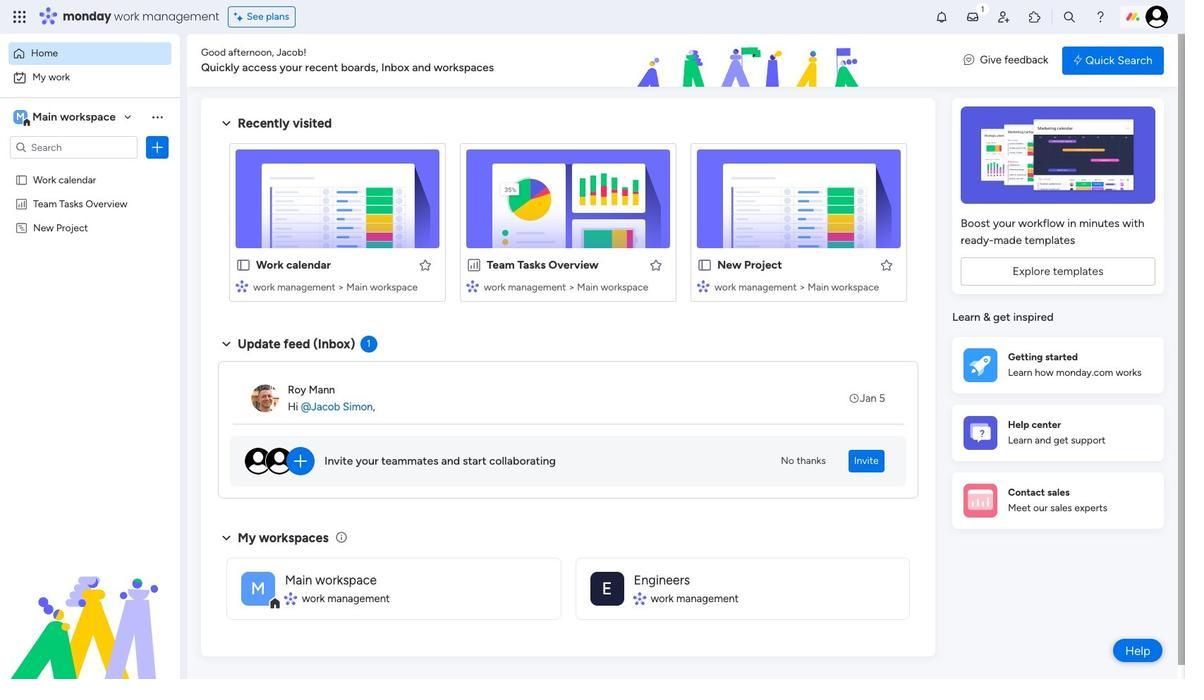 Task type: describe. For each thing, give the bounding box(es) containing it.
1 vertical spatial workspace image
[[590, 572, 624, 606]]

workspace options image
[[150, 110, 164, 124]]

templates image image
[[965, 107, 1152, 204]]

close update feed (inbox) image
[[218, 336, 235, 353]]

2 add to favorites image from the left
[[880, 258, 894, 272]]

getting started element
[[953, 337, 1164, 393]]

Search in workspace field
[[30, 139, 118, 156]]

select product image
[[13, 10, 27, 24]]

close recently visited image
[[218, 115, 235, 132]]

public dashboard image
[[466, 258, 482, 273]]

2 vertical spatial option
[[0, 167, 180, 170]]

v2 user feedback image
[[964, 52, 975, 68]]

public board image for 2nd add to favorites image
[[697, 258, 713, 273]]

public board image for add to favorites icon
[[236, 258, 251, 273]]

contact sales element
[[953, 472, 1164, 529]]

1 vertical spatial option
[[8, 66, 171, 89]]

1 image
[[977, 1, 989, 17]]

workspace selection element
[[13, 109, 118, 127]]

0 vertical spatial lottie animation element
[[553, 34, 950, 88]]

close my workspaces image
[[218, 530, 235, 547]]

0 horizontal spatial lottie animation element
[[0, 537, 180, 680]]

1 element
[[360, 336, 377, 353]]

public dashboard image
[[15, 197, 28, 210]]

roy mann image
[[251, 385, 279, 413]]



Task type: locate. For each thing, give the bounding box(es) containing it.
2 horizontal spatial public board image
[[697, 258, 713, 273]]

0 horizontal spatial add to favorites image
[[649, 258, 663, 272]]

invite members image
[[997, 10, 1011, 24]]

public board image
[[15, 173, 28, 186], [236, 258, 251, 273], [697, 258, 713, 273]]

0 vertical spatial workspace image
[[13, 109, 28, 125]]

update feed image
[[966, 10, 980, 24]]

see plans image
[[234, 9, 247, 25]]

1 horizontal spatial lottie animation image
[[553, 34, 950, 88]]

monday marketplace image
[[1028, 10, 1042, 24]]

lottie animation element
[[553, 34, 950, 88], [0, 537, 180, 680]]

1 add to favorites image from the left
[[649, 258, 663, 272]]

lottie animation image for the left the lottie animation 'element'
[[0, 537, 180, 680]]

0 horizontal spatial workspace image
[[13, 109, 28, 125]]

0 horizontal spatial lottie animation image
[[0, 537, 180, 680]]

quick search results list box
[[218, 132, 919, 319]]

1 vertical spatial lottie animation element
[[0, 537, 180, 680]]

options image
[[150, 140, 164, 155]]

1 horizontal spatial add to favorites image
[[880, 258, 894, 272]]

lottie animation image for top the lottie animation 'element'
[[553, 34, 950, 88]]

add to favorites image
[[649, 258, 663, 272], [880, 258, 894, 272]]

add to favorites image
[[418, 258, 433, 272]]

help center element
[[953, 405, 1164, 461]]

1 vertical spatial lottie animation image
[[0, 537, 180, 680]]

list box
[[0, 165, 180, 430]]

0 vertical spatial lottie animation image
[[553, 34, 950, 88]]

help image
[[1094, 10, 1108, 24]]

0 horizontal spatial public board image
[[15, 173, 28, 186]]

workspace image
[[13, 109, 28, 125], [590, 572, 624, 606]]

0 vertical spatial option
[[8, 42, 171, 65]]

notifications image
[[935, 10, 949, 24]]

jacob simon image
[[1146, 6, 1169, 28]]

1 horizontal spatial lottie animation element
[[553, 34, 950, 88]]

1 horizontal spatial public board image
[[236, 258, 251, 273]]

lottie animation image
[[553, 34, 950, 88], [0, 537, 180, 680]]

workspace image
[[241, 572, 275, 606]]

v2 bolt switch image
[[1074, 53, 1082, 68]]

search everything image
[[1063, 10, 1077, 24]]

1 horizontal spatial workspace image
[[590, 572, 624, 606]]

option
[[8, 42, 171, 65], [8, 66, 171, 89], [0, 167, 180, 170]]



Task type: vqa. For each thing, say whether or not it's contained in the screenshot.
leftmost Add to favorites image
yes



